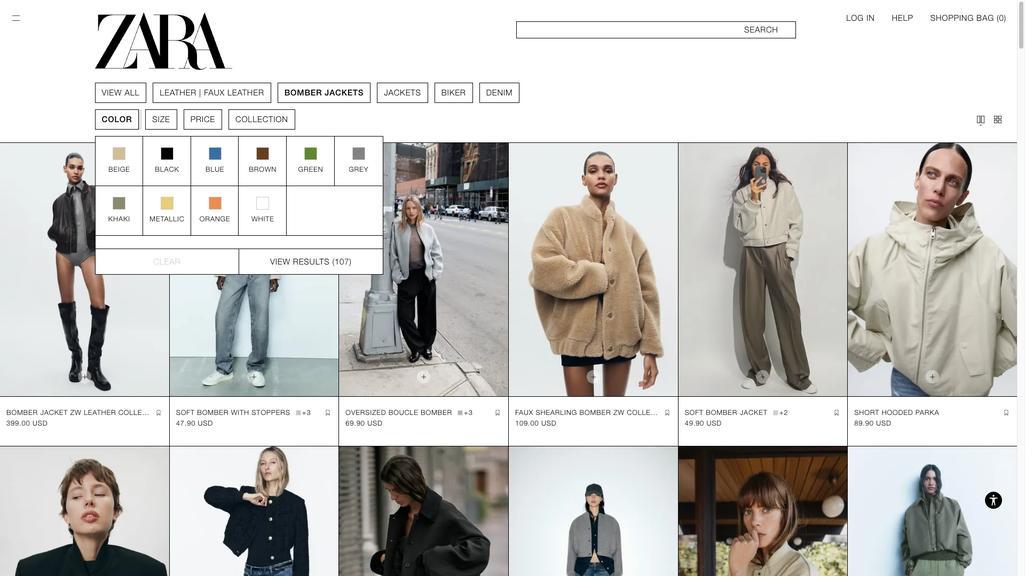 Task type: locate. For each thing, give the bounding box(es) containing it.
bomber up '47.90 usd'
[[197, 409, 229, 417]]

jacket
[[40, 409, 68, 417], [740, 409, 768, 417]]

+ 3
[[302, 409, 311, 417], [464, 409, 473, 417]]

1 horizontal spatial view
[[270, 257, 291, 267]]

soft bomber jacket link
[[685, 408, 768, 419]]

bomber up 399.00
[[6, 409, 38, 417]]

2 horizontal spatial collection
[[627, 409, 673, 417]]

image 0 of maxi pocket bomber from zara image
[[0, 447, 169, 577]]

0 horizontal spatial collection
[[118, 409, 165, 417]]

add item to wishlist image for soft bomber with stoppers
[[324, 409, 332, 418]]

0 horizontal spatial +
[[302, 409, 307, 417]]

Product search search field
[[516, 21, 796, 38]]

1 horizontal spatial 3
[[469, 409, 473, 417]]

log in link
[[847, 13, 875, 23]]

bomber jackets link
[[285, 88, 364, 98]]

3 add item to wishlist image from the left
[[493, 409, 502, 418]]

1 soft from the left
[[176, 409, 195, 417]]

collection button
[[229, 109, 295, 130]]

0 horizontal spatial zw
[[70, 409, 82, 417]]

0 horizontal spatial view
[[102, 88, 122, 98]]

+ 2
[[780, 409, 788, 417]]

2 bomber from the left
[[197, 409, 229, 417]]

1 horizontal spatial +
[[464, 409, 469, 417]]

usd right 47.90
[[198, 420, 213, 428]]

0 horizontal spatial soft
[[176, 409, 195, 417]]

view left results at the top of the page
[[270, 257, 291, 267]]

3
[[307, 409, 311, 417], [469, 409, 473, 417]]

1 leather from the left
[[160, 88, 197, 98]]

image 0 of short hooded parka from zara image
[[848, 143, 1017, 397]]

+ 3 for soft bomber with stoppers
[[302, 409, 311, 417]]

0 status
[[999, 13, 1004, 23]]

+ for oversized boucle bomber
[[464, 409, 469, 417]]

add item to wishlist image for soft bomber jacket
[[833, 409, 841, 418]]

soft inside soft bomber with stoppers link
[[176, 409, 195, 417]]

short
[[855, 409, 880, 417]]

1 + from the left
[[302, 409, 307, 417]]

leather left | on the left of page
[[160, 88, 197, 98]]

short hooded parka
[[855, 409, 940, 417]]

+
[[302, 409, 307, 417], [464, 409, 469, 417], [780, 409, 784, 417]]

5 add item to wishlist image from the left
[[833, 409, 841, 418]]

add item to wishlist image
[[154, 409, 163, 418], [324, 409, 332, 418], [493, 409, 502, 418], [663, 409, 672, 418], [833, 409, 841, 418]]

2 usd from the left
[[198, 420, 213, 428]]

view for view results (107)
[[270, 257, 291, 267]]

image 0 of bomber jacket zw leather collection from zara image
[[0, 143, 169, 397]]

1 horizontal spatial jacket
[[740, 409, 768, 417]]

view all
[[102, 88, 140, 98]]

soft up '49.90'
[[685, 409, 704, 417]]

usd for 47.90 usd
[[198, 420, 213, 428]]

usd right 399.00
[[33, 420, 48, 428]]

usd down the short hooded parka link
[[876, 420, 892, 428]]

soft for soft bomber jacket
[[685, 409, 704, 417]]

parka
[[916, 409, 940, 417]]

stoppers
[[252, 409, 290, 417]]

jacket left + 2
[[740, 409, 768, 417]]

leather
[[84, 409, 116, 417]]

usd down shearling
[[541, 420, 557, 428]]

0 vertical spatial view
[[102, 88, 122, 98]]

usd
[[33, 420, 48, 428], [198, 420, 213, 428], [368, 420, 383, 428], [541, 420, 557, 428], [707, 420, 722, 428], [876, 420, 892, 428]]

orange
[[200, 215, 231, 223]]

short hooded parka link
[[855, 408, 940, 419]]

|
[[200, 88, 202, 98]]

6 usd from the left
[[876, 420, 892, 428]]

search link
[[516, 21, 796, 38]]

usd for 49.90 usd
[[707, 420, 722, 428]]

2 3 from the left
[[469, 409, 473, 417]]

usd for 69.90 usd
[[368, 420, 383, 428]]

1 horizontal spatial + 3
[[464, 409, 473, 417]]

1 horizontal spatial collection
[[236, 115, 288, 124]]

soft bomber with stoppers link
[[176, 408, 290, 419]]

image 0 of faux leather bomber from zara image
[[848, 447, 1017, 577]]

clear button
[[96, 249, 239, 274]]

denim
[[487, 88, 513, 98]]

usd for 89.90 usd
[[876, 420, 892, 428]]

blue
[[206, 166, 225, 174]]

image 0 of faux shearling bomber zw collection from zara image
[[509, 143, 678, 397]]

89.90 usd
[[855, 420, 892, 428]]

image 0 of textured cropped bomber jacket from zara image
[[170, 447, 339, 577]]

view left all
[[102, 88, 122, 98]]

soft for soft bomber with stoppers
[[176, 409, 195, 417]]

399.00 usd
[[6, 420, 48, 428]]

+ for soft bomber with stoppers
[[302, 409, 307, 417]]

shopping bag ( 0 )
[[931, 13, 1007, 23]]

leather up collection button
[[228, 88, 264, 98]]

image 0 of soft bomber jacket from zara image
[[679, 143, 848, 397], [509, 447, 678, 577]]

0
[[999, 13, 1004, 23]]

1 + 3 from the left
[[302, 409, 311, 417]]

4 usd from the left
[[541, 420, 557, 428]]

69.90 usd
[[346, 420, 383, 428]]

2 soft from the left
[[685, 409, 704, 417]]

0 horizontal spatial jacket
[[40, 409, 68, 417]]

usd for 109.00 usd
[[541, 420, 557, 428]]

bomber right boucle
[[421, 409, 452, 417]]

collection for bomber jacket zw leather collection
[[118, 409, 165, 417]]

khaki
[[109, 215, 130, 223]]

zw
[[70, 409, 82, 417], [614, 409, 625, 417]]

3 for soft bomber with stoppers
[[307, 409, 311, 417]]

1 usd from the left
[[33, 420, 48, 428]]

usd for 399.00 usd
[[33, 420, 48, 428]]

jacket up "399.00 usd"
[[40, 409, 68, 417]]

zoom change image
[[993, 114, 1003, 125]]

jackets
[[384, 88, 421, 98]]

2 + from the left
[[464, 409, 469, 417]]

soft inside soft bomber jacket link
[[685, 409, 704, 417]]

0 horizontal spatial + 3
[[302, 409, 311, 417]]

399.00
[[6, 420, 30, 428]]

price
[[191, 115, 216, 124]]

view results (107)
[[270, 257, 352, 267]]

0 vertical spatial image 0 of soft bomber jacket from zara image
[[679, 143, 848, 397]]

view
[[102, 88, 122, 98], [270, 257, 291, 267]]

soft bomber jacket
[[685, 409, 768, 417]]

faux shearling bomber zw collection link
[[515, 408, 673, 419]]

shopping
[[931, 13, 974, 23]]

5 usd from the left
[[707, 420, 722, 428]]

bomber right shearling
[[580, 409, 611, 417]]

oversized
[[346, 409, 386, 417]]

1 horizontal spatial leather
[[228, 88, 264, 98]]

soft
[[176, 409, 195, 417], [685, 409, 704, 417]]

search
[[744, 25, 778, 35]]

1 3 from the left
[[307, 409, 311, 417]]

soft up 47.90
[[176, 409, 195, 417]]

1 horizontal spatial soft
[[685, 409, 704, 417]]

1 horizontal spatial zw
[[614, 409, 625, 417]]

bomber up 49.90 usd on the right of page
[[706, 409, 738, 417]]

1 vertical spatial view
[[270, 257, 291, 267]]

log
[[847, 13, 864, 23]]

oversized boucle bomber
[[346, 409, 452, 417]]

(
[[997, 13, 999, 23]]

log in
[[847, 13, 875, 23]]

leather
[[160, 88, 197, 98], [228, 88, 264, 98]]

collection
[[236, 115, 288, 124], [118, 409, 165, 417], [627, 409, 673, 417]]

grey
[[349, 166, 369, 174]]

image 0 of mixed bomber jacket zw collection from zara image
[[339, 447, 508, 577]]

image 0 of soft bomber with stoppers from zara image
[[170, 143, 339, 397]]

1 horizontal spatial image 0 of soft bomber jacket from zara image
[[679, 143, 848, 397]]

109.00
[[515, 420, 539, 428]]

black
[[155, 166, 180, 174]]

help
[[892, 13, 914, 23]]

0 horizontal spatial 3
[[307, 409, 311, 417]]

image 0 of crop soft bomber jacket from zara image
[[679, 447, 848, 577]]

jackets
[[325, 88, 364, 98]]

bomber jackets
[[285, 88, 364, 98]]

soft bomber with stoppers
[[176, 409, 290, 417]]

2 add item to wishlist image from the left
[[324, 409, 332, 418]]

3 bomber from the left
[[421, 409, 452, 417]]

3 usd from the left
[[368, 420, 383, 428]]

bomber
[[6, 409, 38, 417], [197, 409, 229, 417], [421, 409, 452, 417], [580, 409, 611, 417], [706, 409, 738, 417]]

usd down oversized
[[368, 420, 383, 428]]

0 horizontal spatial leather
[[160, 88, 197, 98]]

(107)
[[333, 257, 352, 267]]

beige
[[109, 166, 130, 174]]

2 horizontal spatial +
[[780, 409, 784, 417]]

1 vertical spatial image 0 of soft bomber jacket from zara image
[[509, 447, 678, 577]]

2 + 3 from the left
[[464, 409, 473, 417]]

zara logo united states. go to homepage image
[[95, 13, 232, 70]]

usd down soft bomber jacket link
[[707, 420, 722, 428]]

3 + from the left
[[780, 409, 784, 417]]



Task type: vqa. For each thing, say whether or not it's contained in the screenshot.
the topmost available,
no



Task type: describe. For each thing, give the bounding box(es) containing it.
in
[[867, 13, 875, 23]]

open menu image
[[11, 13, 21, 23]]

zoom change image
[[976, 114, 986, 125]]

3 for oversized boucle bomber
[[469, 409, 473, 417]]

biker link
[[442, 88, 466, 98]]

1 jacket from the left
[[40, 409, 68, 417]]

2 zw from the left
[[614, 409, 625, 417]]

white
[[252, 215, 275, 223]]

size
[[153, 115, 171, 124]]

image 0 of oversized boucle bomber from zara image
[[339, 143, 508, 397]]

leather | faux leather link
[[160, 88, 264, 98]]

add item to wishlist image
[[1002, 409, 1011, 418]]

clear
[[154, 257, 181, 267]]

0 horizontal spatial image 0 of soft bomber jacket from zara image
[[509, 447, 678, 577]]

4 bomber from the left
[[580, 409, 611, 417]]

collection inside button
[[236, 115, 288, 124]]

boucle
[[389, 409, 418, 417]]

+ 3 for oversized boucle bomber
[[464, 409, 473, 417]]

collection for faux shearling bomber zw collection
[[627, 409, 673, 417]]

biker
[[442, 88, 466, 98]]

49.90
[[685, 420, 704, 428]]

2
[[784, 409, 788, 417]]

1 zw from the left
[[70, 409, 82, 417]]

47.90
[[176, 420, 196, 428]]

add item to wishlist image for oversized boucle bomber
[[493, 409, 502, 418]]

accessibility image
[[983, 490, 1005, 512]]

color button
[[95, 109, 139, 130]]

)
[[1004, 13, 1007, 23]]

bomber
[[285, 88, 323, 98]]

leather | faux leather
[[160, 88, 264, 98]]

brown
[[249, 166, 277, 174]]

69.90
[[346, 420, 365, 428]]

1 add item to wishlist image from the left
[[154, 409, 163, 418]]

bomber jacket zw leather collection link
[[6, 408, 165, 419]]

89.90
[[855, 420, 874, 428]]

faux shearling bomber zw collection
[[515, 409, 673, 417]]

size button
[[146, 109, 177, 130]]

help link
[[892, 13, 914, 23]]

all
[[125, 88, 140, 98]]

shearling
[[536, 409, 577, 417]]

metallic
[[150, 215, 185, 223]]

47.90 usd
[[176, 420, 213, 428]]

price button
[[184, 109, 222, 130]]

denim link
[[487, 88, 513, 98]]

green
[[299, 166, 324, 174]]

109.00 usd
[[515, 420, 557, 428]]

5 bomber from the left
[[706, 409, 738, 417]]

faux
[[515, 409, 533, 417]]

results
[[293, 257, 330, 267]]

faux
[[204, 88, 225, 98]]

4 add item to wishlist image from the left
[[663, 409, 672, 418]]

2 jacket from the left
[[740, 409, 768, 417]]

bag
[[977, 13, 994, 23]]

1 bomber from the left
[[6, 409, 38, 417]]

view for view all
[[102, 88, 122, 98]]

+ for soft bomber jacket
[[780, 409, 784, 417]]

oversized boucle bomber link
[[346, 408, 452, 419]]

color
[[102, 115, 132, 124]]

2 leather from the left
[[228, 88, 264, 98]]

bomber jacket zw leather collection
[[6, 409, 165, 417]]

with
[[231, 409, 249, 417]]

view all link
[[102, 88, 140, 98]]

jackets link
[[384, 88, 421, 98]]

49.90 usd
[[685, 420, 722, 428]]

hooded
[[882, 409, 913, 417]]



